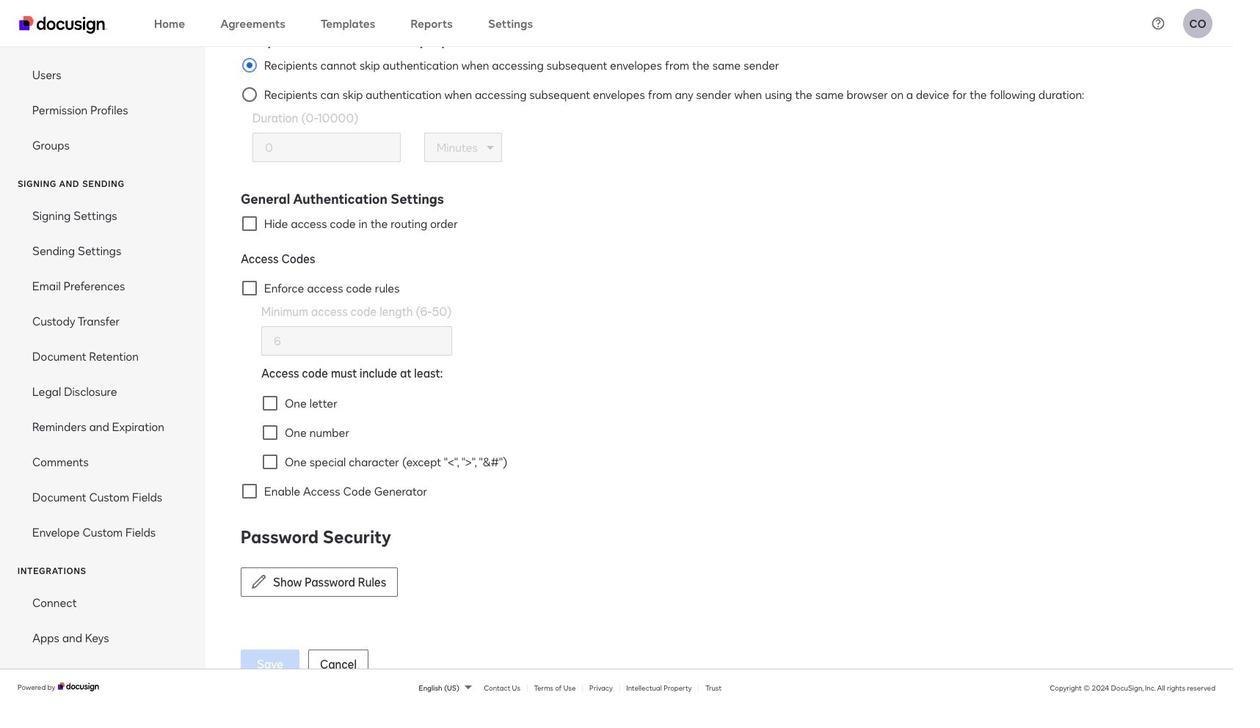 Task type: locate. For each thing, give the bounding box(es) containing it.
logo image
[[58, 684, 100, 692]]

option group
[[241, 30, 1198, 177]]

None text field
[[262, 328, 451, 356]]

signing and sending element
[[0, 198, 206, 551]]

None text field
[[253, 134, 400, 161]]



Task type: describe. For each thing, give the bounding box(es) containing it.
integrations element
[[0, 586, 206, 707]]

users and groups element
[[0, 57, 206, 163]]

docusign admin image
[[19, 16, 107, 33]]



Task type: vqa. For each thing, say whether or not it's contained in the screenshot.
View Folders icon
no



